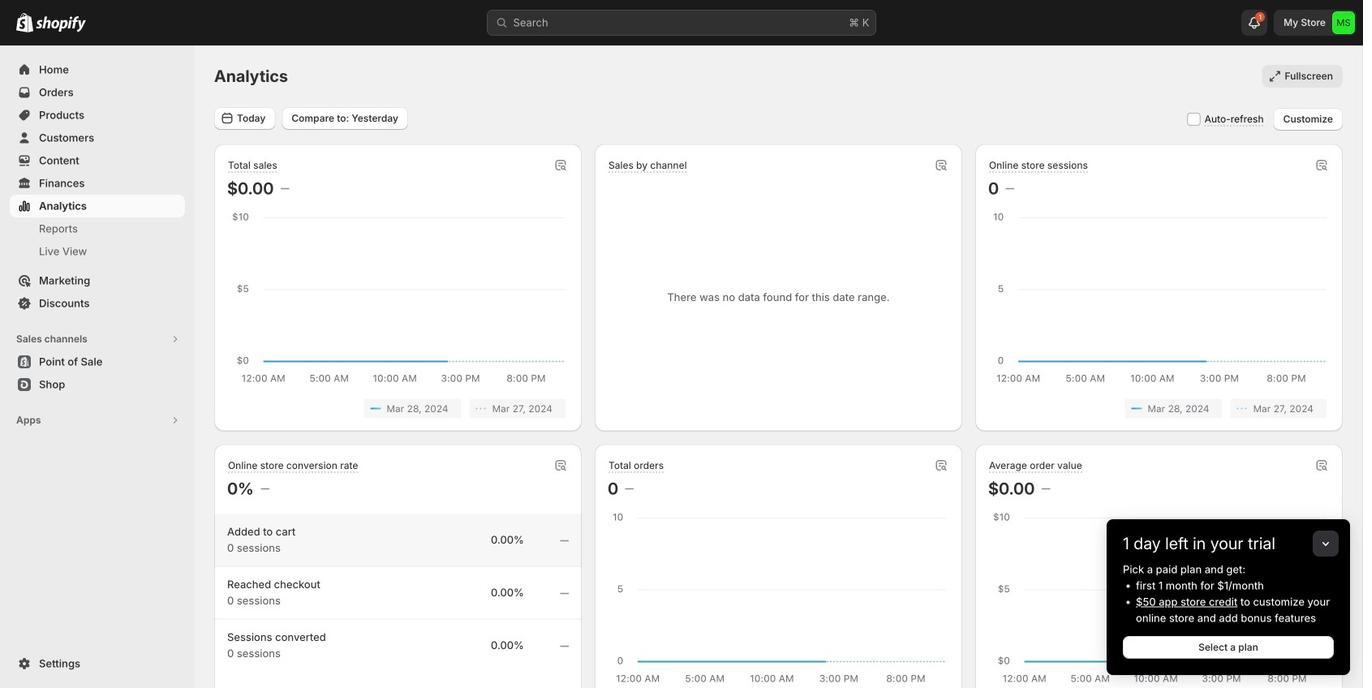 Task type: describe. For each thing, give the bounding box(es) containing it.
my store image
[[1333, 11, 1356, 34]]

1 horizontal spatial shopify image
[[36, 16, 86, 32]]

0 horizontal spatial shopify image
[[16, 13, 33, 32]]



Task type: vqa. For each thing, say whether or not it's contained in the screenshot.
2nd list from left
yes



Task type: locate. For each thing, give the bounding box(es) containing it.
1 horizontal spatial list
[[992, 399, 1327, 419]]

0 horizontal spatial list
[[231, 399, 566, 419]]

shopify image
[[16, 13, 33, 32], [36, 16, 86, 32]]

1 list from the left
[[231, 399, 566, 419]]

2 list from the left
[[992, 399, 1327, 419]]

list
[[231, 399, 566, 419], [992, 399, 1327, 419]]



